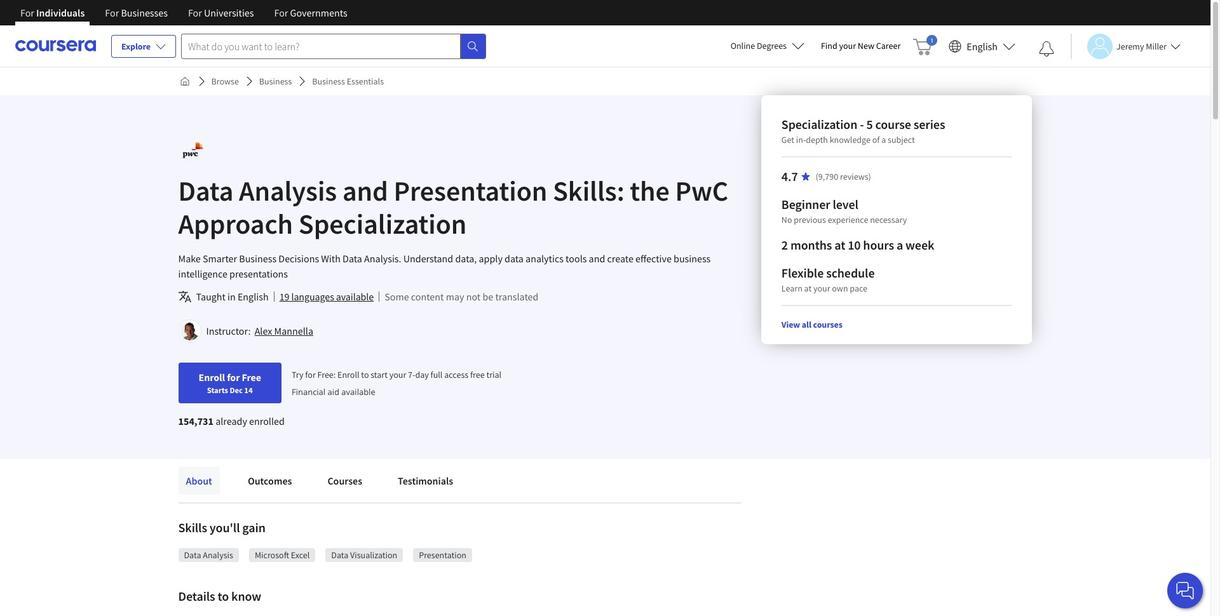 Task type: vqa. For each thing, say whether or not it's contained in the screenshot.
presentations
yes



Task type: locate. For each thing, give the bounding box(es) containing it.
already
[[216, 415, 247, 428]]

necessary
[[870, 214, 907, 226]]

for for individuals
[[20, 6, 34, 19]]

for left individuals
[[20, 6, 34, 19]]

1 vertical spatial analysis
[[203, 550, 233, 561]]

to inside try for free: enroll to start your 7-day full access free trial financial aid available
[[361, 369, 369, 381]]

analysis.
[[364, 252, 401, 265]]

your
[[840, 40, 856, 51], [814, 283, 831, 294], [390, 369, 406, 381]]

business inside "link"
[[312, 76, 345, 87]]

data inside data analysis and presentation skills: the pwc approach specialization
[[178, 174, 233, 209]]

at
[[835, 237, 846, 253], [805, 283, 812, 294]]

enroll right the free:
[[338, 369, 360, 381]]

tools
[[566, 252, 587, 265]]

1 vertical spatial english
[[238, 291, 269, 303]]

1 vertical spatial presentation
[[419, 550, 467, 561]]

specialization up 'depth'
[[782, 116, 858, 132]]

own
[[832, 283, 848, 294]]

1 horizontal spatial for
[[305, 369, 316, 381]]

enroll for free starts dec 14
[[199, 371, 261, 395]]

effective
[[636, 252, 672, 265]]

taught in english
[[196, 291, 269, 303]]

business up presentations
[[239, 252, 277, 265]]

find your new career link
[[815, 38, 907, 54]]

4 for from the left
[[274, 6, 288, 19]]

business for business essentials
[[312, 76, 345, 87]]

available inside try for free: enroll to start your 7-day full access free trial financial aid available
[[342, 387, 376, 398]]

data right with
[[343, 252, 362, 265]]

pwc image
[[178, 136, 207, 165]]

degrees
[[757, 40, 787, 51]]

view all courses link
[[782, 319, 843, 331]]

1 horizontal spatial analysis
[[239, 174, 337, 209]]

for for businesses
[[105, 6, 119, 19]]

analytics
[[526, 252, 564, 265]]

course
[[876, 116, 912, 132]]

trial
[[487, 369, 502, 381]]

enroll inside enroll for free starts dec 14
[[199, 371, 225, 384]]

for inside try for free: enroll to start your 7-day full access free trial financial aid available
[[305, 369, 316, 381]]

instructor: alex mannella
[[206, 325, 313, 338]]

business essentials
[[312, 76, 384, 87]]

1 vertical spatial your
[[814, 283, 831, 294]]

available left some
[[336, 291, 374, 303]]

find
[[821, 40, 838, 51]]

to left start
[[361, 369, 369, 381]]

1 horizontal spatial and
[[589, 252, 605, 265]]

0 horizontal spatial your
[[390, 369, 406, 381]]

2 horizontal spatial your
[[840, 40, 856, 51]]

1 horizontal spatial english
[[967, 40, 998, 52]]

1 vertical spatial and
[[589, 252, 605, 265]]

your right find
[[840, 40, 856, 51]]

for businesses
[[105, 6, 168, 19]]

0 vertical spatial a
[[882, 134, 886, 146]]

for left businesses
[[105, 6, 119, 19]]

0 vertical spatial analysis
[[239, 174, 337, 209]]

courses
[[813, 319, 843, 331]]

pace
[[850, 283, 868, 294]]

excel
[[291, 550, 310, 561]]

0 vertical spatial specialization
[[782, 116, 858, 132]]

data down pwc image
[[178, 174, 233, 209]]

online degrees
[[731, 40, 787, 51]]

1 vertical spatial available
[[342, 387, 376, 398]]

explore
[[121, 41, 151, 52]]

available right aid
[[342, 387, 376, 398]]

business down what do you want to learn? text field
[[312, 76, 345, 87]]

all
[[802, 319, 812, 331]]

you'll
[[210, 520, 240, 536]]

enroll up starts
[[199, 371, 225, 384]]

day
[[415, 369, 429, 381]]

business for business
[[259, 76, 292, 87]]

courses link
[[320, 467, 370, 495]]

english inside button
[[967, 40, 998, 52]]

analysis inside data analysis and presentation skills: the pwc approach specialization
[[239, 174, 337, 209]]

business
[[674, 252, 711, 265]]

1 horizontal spatial enroll
[[338, 369, 360, 381]]

testimonials
[[398, 475, 453, 488]]

visualization
[[350, 550, 397, 561]]

0 vertical spatial available
[[336, 291, 374, 303]]

your left 7-
[[390, 369, 406, 381]]

business inside business link
[[259, 76, 292, 87]]

data down skills on the left of the page
[[184, 550, 201, 561]]

0 horizontal spatial specialization
[[299, 207, 467, 242]]

for for try
[[305, 369, 316, 381]]

flexible schedule learn at your own pace
[[782, 265, 875, 294]]

may
[[446, 291, 464, 303]]

1 for from the left
[[20, 6, 34, 19]]

for left "governments"
[[274, 6, 288, 19]]

businesses
[[121, 6, 168, 19]]

10
[[848, 237, 861, 253]]

depth
[[806, 134, 828, 146]]

at left 10
[[835, 237, 846, 253]]

1 vertical spatial at
[[805, 283, 812, 294]]

analysis
[[239, 174, 337, 209], [203, 550, 233, 561]]

free
[[242, 371, 261, 384]]

0 horizontal spatial and
[[343, 174, 388, 209]]

access
[[445, 369, 469, 381]]

business right browse link
[[259, 76, 292, 87]]

for up dec
[[227, 371, 240, 384]]

2 vertical spatial your
[[390, 369, 406, 381]]

specialization inside data analysis and presentation skills: the pwc approach specialization
[[299, 207, 467, 242]]

for left universities
[[188, 6, 202, 19]]

for individuals
[[20, 6, 85, 19]]

at inside flexible schedule learn at your own pace
[[805, 283, 812, 294]]

and inside data analysis and presentation skills: the pwc approach specialization
[[343, 174, 388, 209]]

0 horizontal spatial for
[[227, 371, 240, 384]]

1 horizontal spatial at
[[835, 237, 846, 253]]

for for enroll
[[227, 371, 240, 384]]

0 vertical spatial to
[[361, 369, 369, 381]]

a
[[882, 134, 886, 146], [897, 237, 904, 253]]

0 vertical spatial and
[[343, 174, 388, 209]]

view all courses
[[782, 319, 843, 331]]

0 horizontal spatial a
[[882, 134, 886, 146]]

governments
[[290, 6, 348, 19]]

0 horizontal spatial to
[[218, 589, 229, 605]]

make smarter business decisions with data analysis. understand data, apply data analytics tools and create effective business intelligence presentations
[[178, 252, 711, 280]]

jeremy miller button
[[1071, 33, 1181, 59]]

mannella
[[274, 325, 313, 338]]

a left week
[[897, 237, 904, 253]]

to left know
[[218, 589, 229, 605]]

specialization - 5 course series get in-depth knowledge of a subject
[[782, 116, 946, 146]]

3 for from the left
[[188, 6, 202, 19]]

for right try
[[305, 369, 316, 381]]

chat with us image
[[1175, 581, 1196, 601]]

english right shopping cart: 1 item image
[[967, 40, 998, 52]]

1 vertical spatial specialization
[[299, 207, 467, 242]]

1 vertical spatial to
[[218, 589, 229, 605]]

start
[[371, 369, 388, 381]]

0 vertical spatial english
[[967, 40, 998, 52]]

for
[[20, 6, 34, 19], [105, 6, 119, 19], [188, 6, 202, 19], [274, 6, 288, 19]]

for inside enroll for free starts dec 14
[[227, 371, 240, 384]]

specialization
[[782, 116, 858, 132], [299, 207, 467, 242]]

full
[[431, 369, 443, 381]]

your left own
[[814, 283, 831, 294]]

0 horizontal spatial enroll
[[199, 371, 225, 384]]

(9,790
[[816, 171, 839, 182]]

flexible
[[782, 265, 824, 281]]

19 languages available button
[[279, 289, 374, 305]]

2 for from the left
[[105, 6, 119, 19]]

english right in
[[238, 291, 269, 303]]

1 horizontal spatial specialization
[[782, 116, 858, 132]]

try
[[292, 369, 304, 381]]

2 months at 10 hours a week
[[782, 237, 935, 253]]

courses
[[328, 475, 362, 488]]

data for data analysis
[[184, 550, 201, 561]]

0 vertical spatial at
[[835, 237, 846, 253]]

get
[[782, 134, 795, 146]]

in
[[228, 291, 236, 303]]

and
[[343, 174, 388, 209], [589, 252, 605, 265]]

pwc
[[675, 174, 729, 209]]

beginner level no previous experience necessary
[[782, 196, 907, 226]]

0 horizontal spatial english
[[238, 291, 269, 303]]

1 horizontal spatial your
[[814, 283, 831, 294]]

data left visualization
[[331, 550, 349, 561]]

data analysis
[[184, 550, 233, 561]]

0 horizontal spatial at
[[805, 283, 812, 294]]

a right of
[[882, 134, 886, 146]]

data for data analysis and presentation skills: the pwc approach specialization
[[178, 174, 233, 209]]

banner navigation
[[10, 0, 358, 35]]

None search field
[[181, 33, 486, 59]]

about
[[186, 475, 212, 488]]

presentation
[[394, 174, 548, 209], [419, 550, 467, 561]]

specialization up analysis.
[[299, 207, 467, 242]]

0 vertical spatial presentation
[[394, 174, 548, 209]]

at right learn
[[805, 283, 812, 294]]

coursera image
[[15, 36, 96, 56]]

1 horizontal spatial to
[[361, 369, 369, 381]]

months
[[791, 237, 832, 253]]

0 horizontal spatial analysis
[[203, 550, 233, 561]]

your inside flexible schedule learn at your own pace
[[814, 283, 831, 294]]

1 horizontal spatial a
[[897, 237, 904, 253]]



Task type: describe. For each thing, give the bounding box(es) containing it.
for for governments
[[274, 6, 288, 19]]

What do you want to learn? text field
[[181, 33, 461, 59]]

for for universities
[[188, 6, 202, 19]]

presentation inside data analysis and presentation skills: the pwc approach specialization
[[394, 174, 548, 209]]

data visualization
[[331, 550, 397, 561]]

try for free: enroll to start your 7-day full access free trial financial aid available
[[292, 369, 502, 398]]

decisions
[[279, 252, 319, 265]]

individuals
[[36, 6, 85, 19]]

data
[[505, 252, 524, 265]]

0 vertical spatial your
[[840, 40, 856, 51]]

shopping cart: 1 item image
[[914, 35, 938, 55]]

online
[[731, 40, 755, 51]]

154,731 already enrolled
[[178, 415, 285, 428]]

data,
[[455, 252, 477, 265]]

beginner
[[782, 196, 831, 212]]

show notifications image
[[1039, 41, 1055, 57]]

data inside make smarter business decisions with data analysis. understand data, apply data analytics tools and create effective business intelligence presentations
[[343, 252, 362, 265]]

languages
[[291, 291, 334, 303]]

gain
[[242, 520, 266, 536]]

miller
[[1146, 40, 1167, 52]]

essentials
[[347, 76, 384, 87]]

-
[[860, 116, 864, 132]]

aid
[[328, 387, 339, 398]]

5
[[867, 116, 873, 132]]

business essentials link
[[307, 70, 389, 93]]

outcomes link
[[240, 467, 300, 495]]

level
[[833, 196, 859, 212]]

available inside button
[[336, 291, 374, 303]]

details
[[178, 589, 215, 605]]

series
[[914, 116, 946, 132]]

and inside make smarter business decisions with data analysis. understand data, apply data analytics tools and create effective business intelligence presentations
[[589, 252, 605, 265]]

browse link
[[206, 70, 244, 93]]

free
[[470, 369, 485, 381]]

english button
[[944, 25, 1021, 67]]

reviews)
[[840, 171, 871, 182]]

alex
[[255, 325, 272, 338]]

free:
[[318, 369, 336, 381]]

jeremy
[[1117, 40, 1145, 52]]

week
[[906, 237, 935, 253]]

create
[[607, 252, 634, 265]]

skills
[[178, 520, 207, 536]]

be
[[483, 291, 493, 303]]

approach
[[178, 207, 293, 242]]

enroll inside try for free: enroll to start your 7-day full access free trial financial aid available
[[338, 369, 360, 381]]

apply
[[479, 252, 503, 265]]

subject
[[888, 134, 915, 146]]

for governments
[[274, 6, 348, 19]]

universities
[[204, 6, 254, 19]]

know
[[231, 589, 261, 605]]

of
[[873, 134, 880, 146]]

online degrees button
[[721, 32, 815, 60]]

outcomes
[[248, 475, 292, 488]]

instructor:
[[206, 325, 251, 338]]

view
[[782, 319, 800, 331]]

data for data visualization
[[331, 550, 349, 561]]

for universities
[[188, 6, 254, 19]]

intelligence
[[178, 268, 227, 280]]

details to know
[[178, 589, 261, 605]]

some content may not be translated
[[385, 291, 539, 303]]

home image
[[180, 76, 190, 86]]

find your new career
[[821, 40, 901, 51]]

career
[[877, 40, 901, 51]]

in-
[[796, 134, 806, 146]]

no
[[782, 214, 792, 226]]

skills you'll gain
[[178, 520, 266, 536]]

microsoft
[[255, 550, 289, 561]]

a inside specialization - 5 course series get in-depth knowledge of a subject
[[882, 134, 886, 146]]

jeremy miller
[[1117, 40, 1167, 52]]

alex mannella image
[[180, 322, 199, 341]]

business inside make smarter business decisions with data analysis. understand data, apply data analytics tools and create effective business intelligence presentations
[[239, 252, 277, 265]]

presentations
[[230, 268, 288, 280]]

hours
[[864, 237, 895, 253]]

specialization inside specialization - 5 course series get in-depth knowledge of a subject
[[782, 116, 858, 132]]

financial
[[292, 387, 326, 398]]

learn
[[782, 283, 803, 294]]

analysis for data analysis and presentation skills: the pwc approach specialization
[[239, 174, 337, 209]]

testimonials link
[[390, 467, 461, 495]]

7-
[[408, 369, 415, 381]]

analysis for data analysis
[[203, 550, 233, 561]]

1 vertical spatial a
[[897, 237, 904, 253]]

not
[[466, 291, 481, 303]]

your inside try for free: enroll to start your 7-day full access free trial financial aid available
[[390, 369, 406, 381]]

19 languages available
[[279, 291, 374, 303]]

skills:
[[553, 174, 625, 209]]

understand
[[404, 252, 453, 265]]

knowledge
[[830, 134, 871, 146]]

starts
[[207, 385, 228, 395]]

browse
[[211, 76, 239, 87]]

with
[[321, 252, 341, 265]]

microsoft excel
[[255, 550, 310, 561]]



